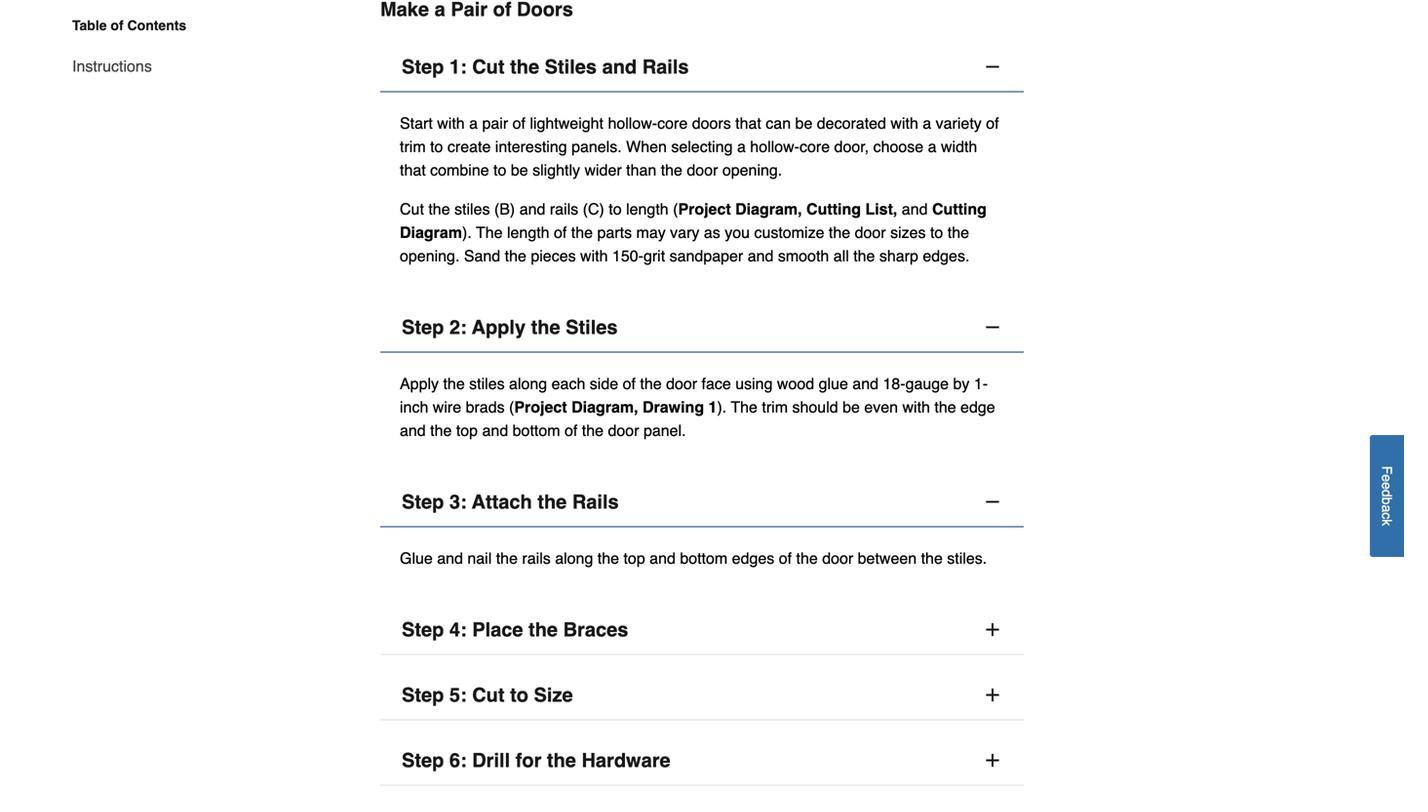 Task type: locate. For each thing, give the bounding box(es) containing it.
cut
[[472, 55, 505, 78], [400, 200, 424, 218], [472, 684, 505, 706]]

length
[[626, 200, 669, 218], [507, 223, 550, 241]]

2 vertical spatial minus image
[[983, 492, 1003, 511]]

rails up when
[[643, 55, 689, 78]]

0 horizontal spatial length
[[507, 223, 550, 241]]

door down project diagram, drawing 1
[[608, 421, 639, 439]]

inch
[[400, 398, 429, 416]]

project down each
[[514, 398, 567, 416]]

(c)
[[583, 200, 605, 218]]

1 vertical spatial apply
[[400, 374, 439, 392]]

0 vertical spatial trim
[[400, 137, 426, 155]]

attach
[[472, 490, 532, 513]]

3 step from the top
[[402, 490, 444, 513]]

0 vertical spatial core
[[658, 114, 688, 132]]

1 vertical spatial be
[[511, 161, 528, 179]]

choose
[[874, 137, 924, 155]]

along left each
[[509, 374, 547, 392]]

plus image inside the step 6: drill for the hardware 'button'
[[983, 750, 1003, 770]]

0 vertical spatial plus image
[[983, 620, 1003, 639]]

1
[[709, 398, 717, 416]]

step 3: attach the rails button
[[380, 477, 1024, 527]]

of inside ). the length of the parts may vary as you customize the door sizes to the opening. sand the pieces with 150-grit sandpaper and smooth all the sharp edges.
[[554, 223, 567, 241]]

e up "d" at bottom
[[1380, 474, 1395, 482]]

rails right attach
[[572, 490, 619, 513]]

with down parts
[[580, 247, 608, 265]]

the for trim
[[731, 398, 758, 416]]

6 step from the top
[[402, 749, 444, 771]]

nail
[[468, 549, 492, 567]]

and
[[602, 55, 637, 78], [520, 200, 546, 218], [902, 200, 928, 218], [748, 247, 774, 265], [853, 374, 879, 392], [400, 421, 426, 439], [482, 421, 508, 439], [437, 549, 463, 567], [650, 549, 676, 567]]

c
[[1380, 512, 1395, 519]]

cut inside step 1: cut the stiles and rails button
[[472, 55, 505, 78]]

length up may
[[626, 200, 669, 218]]

bottom inside ). the trim should be even with the edge and the top and bottom of the door panel.
[[513, 421, 560, 439]]

be
[[796, 114, 813, 132], [511, 161, 528, 179], [843, 398, 860, 416]]

a up k
[[1380, 505, 1395, 512]]

f e e d b a c k
[[1380, 466, 1395, 526]]

of right table
[[111, 18, 124, 33]]

edges.
[[923, 247, 970, 265]]

stiles left (b)
[[455, 200, 490, 218]]

1 vertical spatial cut
[[400, 200, 424, 218]]

1 vertical spatial trim
[[762, 398, 788, 416]]

1 vertical spatial the
[[731, 398, 758, 416]]

cut right 5:
[[472, 684, 505, 706]]

diagram,
[[736, 200, 802, 218], [572, 398, 638, 416]]

150-
[[613, 247, 644, 265]]

2 horizontal spatial be
[[843, 398, 860, 416]]

cut up diagram
[[400, 200, 424, 218]]

with inside ). the length of the parts may vary as you customize the door sizes to the opening. sand the pieces with 150-grit sandpaper and smooth all the sharp edges.
[[580, 247, 608, 265]]

1 vertical spatial plus image
[[983, 750, 1003, 770]]

plus image
[[983, 620, 1003, 639], [983, 750, 1003, 770]]

door,
[[835, 137, 869, 155]]

trim
[[400, 137, 426, 155], [762, 398, 788, 416]]

and down step 3: attach the rails button
[[650, 549, 676, 567]]

panels.
[[572, 137, 622, 155]]

1 vertical spatial rails
[[572, 490, 619, 513]]

0 vertical spatial that
[[736, 114, 762, 132]]

stiles for along
[[469, 374, 505, 392]]

1 minus image from the top
[[983, 57, 1003, 76]]

stiles up brads
[[469, 374, 505, 392]]

3 minus image from the top
[[983, 492, 1003, 511]]

the down using
[[731, 398, 758, 416]]

1 vertical spatial length
[[507, 223, 550, 241]]

than
[[626, 161, 657, 179]]

2 cutting from the left
[[932, 200, 987, 218]]

door
[[687, 161, 718, 179], [855, 223, 886, 241], [666, 374, 698, 392], [608, 421, 639, 439], [822, 549, 854, 567]]

face
[[702, 374, 731, 392]]

of right variety
[[986, 114, 999, 132]]

project
[[678, 200, 731, 218], [514, 398, 567, 416]]

door down list,
[[855, 223, 886, 241]]

step for step 3: attach the rails
[[402, 490, 444, 513]]

core
[[658, 114, 688, 132], [800, 137, 830, 155]]

1 horizontal spatial cutting
[[932, 200, 987, 218]]

4 step from the top
[[402, 618, 444, 641]]

to left size
[[510, 684, 529, 706]]

the up sand
[[476, 223, 503, 241]]

be right can
[[796, 114, 813, 132]]

step left 5:
[[402, 684, 444, 706]]

minus image for step 1: cut the stiles and rails
[[983, 57, 1003, 76]]

that left combine at the left top
[[400, 161, 426, 179]]

minus image inside step 1: cut the stiles and rails button
[[983, 57, 1003, 76]]

length down (b)
[[507, 223, 550, 241]]

0 vertical spatial length
[[626, 200, 669, 218]]

each
[[552, 374, 586, 392]]

step for step 4: place the braces
[[402, 618, 444, 641]]

1 horizontal spatial along
[[555, 549, 593, 567]]

1 horizontal spatial ).
[[717, 398, 727, 416]]

0 horizontal spatial cutting
[[807, 200, 861, 218]]

1:
[[450, 55, 467, 78]]

hollow-
[[608, 114, 658, 132], [750, 137, 800, 155]]

1 horizontal spatial (
[[673, 200, 678, 218]]

1 horizontal spatial opening.
[[723, 161, 783, 179]]

1 horizontal spatial top
[[624, 549, 645, 567]]

rails
[[550, 200, 579, 218], [522, 549, 551, 567]]

). down face
[[717, 398, 727, 416]]

cut right 1:
[[472, 55, 505, 78]]

parts
[[597, 223, 632, 241]]

wood
[[777, 374, 815, 392]]

grit
[[644, 247, 665, 265]]

step left the 6:
[[402, 749, 444, 771]]

1 horizontal spatial core
[[800, 137, 830, 155]]

door up drawing
[[666, 374, 698, 392]]

0 horizontal spatial hollow-
[[608, 114, 658, 132]]

of inside apply the stiles along each side of the door face using wood glue and 18-gauge by 1- inch wire brads (
[[623, 374, 636, 392]]

1-
[[974, 374, 988, 392]]

a left pair
[[469, 114, 478, 132]]

0 horizontal spatial trim
[[400, 137, 426, 155]]

b
[[1380, 497, 1395, 505]]

0 vertical spatial ).
[[462, 223, 472, 241]]

the up edges.
[[948, 223, 970, 241]]

even
[[865, 398, 898, 416]]

plus image up plus image
[[983, 620, 1003, 639]]

1 vertical spatial project
[[514, 398, 567, 416]]

5 step from the top
[[402, 684, 444, 706]]

stiles up lightweight
[[545, 55, 597, 78]]

opening.
[[723, 161, 783, 179], [400, 247, 460, 265]]

cutting up all
[[807, 200, 861, 218]]

stiles for (b)
[[455, 200, 490, 218]]

). inside ). the length of the parts may vary as you customize the door sizes to the opening. sand the pieces with 150-grit sandpaper and smooth all the sharp edges.
[[462, 223, 472, 241]]

1 vertical spatial core
[[800, 137, 830, 155]]

1 vertical spatial bottom
[[680, 549, 728, 567]]

plus image for step 4: place the braces
[[983, 620, 1003, 639]]

e
[[1380, 474, 1395, 482], [1380, 482, 1395, 489]]

2 plus image from the top
[[983, 750, 1003, 770]]

1 vertical spatial stiles
[[566, 316, 618, 338]]

and left nail
[[437, 549, 463, 567]]

bottom down each
[[513, 421, 560, 439]]

the up braces
[[598, 549, 619, 567]]

decorated
[[817, 114, 887, 132]]

and right (b)
[[520, 200, 546, 218]]

0 vertical spatial hollow-
[[608, 114, 658, 132]]

the right 1:
[[510, 55, 540, 78]]

1 vertical spatial opening.
[[400, 247, 460, 265]]

). up sand
[[462, 223, 472, 241]]

top down brads
[[456, 421, 478, 439]]

of
[[111, 18, 124, 33], [513, 114, 526, 132], [986, 114, 999, 132], [554, 223, 567, 241], [623, 374, 636, 392], [565, 421, 578, 439], [779, 549, 792, 567]]

1 vertical spatial that
[[400, 161, 426, 179]]

rails left (c)
[[550, 200, 579, 218]]

step left 4:
[[402, 618, 444, 641]]

1 horizontal spatial that
[[736, 114, 762, 132]]

with up choose
[[891, 114, 919, 132]]

to up edges.
[[931, 223, 944, 241]]

edges
[[732, 549, 775, 567]]

that left can
[[736, 114, 762, 132]]

step left 2:
[[402, 316, 444, 338]]

2 vertical spatial be
[[843, 398, 860, 416]]

18-
[[883, 374, 906, 392]]

the inside ). the trim should be even with the edge and the top and bottom of the door panel.
[[731, 398, 758, 416]]

the down by
[[935, 398, 957, 416]]

combine
[[430, 161, 489, 179]]

instructions
[[72, 57, 152, 75]]

the right nail
[[496, 549, 518, 567]]

0 horizontal spatial bottom
[[513, 421, 560, 439]]

0 horizontal spatial project
[[514, 398, 567, 416]]

1 horizontal spatial the
[[731, 398, 758, 416]]

1 vertical spatial stiles
[[469, 374, 505, 392]]

and up even
[[853, 374, 879, 392]]

0 horizontal spatial along
[[509, 374, 547, 392]]

rails right nail
[[522, 549, 551, 567]]

step
[[402, 55, 444, 78], [402, 316, 444, 338], [402, 490, 444, 513], [402, 618, 444, 641], [402, 684, 444, 706], [402, 749, 444, 771]]

apply up inch
[[400, 374, 439, 392]]

1 horizontal spatial rails
[[643, 55, 689, 78]]

0 horizontal spatial rails
[[572, 490, 619, 513]]

1 horizontal spatial trim
[[762, 398, 788, 416]]

side
[[590, 374, 619, 392]]

rails
[[643, 55, 689, 78], [572, 490, 619, 513]]

minus image inside step 3: attach the rails button
[[983, 492, 1003, 511]]

0 vertical spatial project
[[678, 200, 731, 218]]

minus image
[[983, 57, 1003, 76], [983, 317, 1003, 337], [983, 492, 1003, 511]]

of up pieces
[[554, 223, 567, 241]]

the right attach
[[538, 490, 567, 513]]

0 vertical spatial along
[[509, 374, 547, 392]]

bottom
[[513, 421, 560, 439], [680, 549, 728, 567]]

cutting
[[807, 200, 861, 218], [932, 200, 987, 218]]

0 vertical spatial diagram,
[[736, 200, 802, 218]]

e up b
[[1380, 482, 1395, 489]]

step for step 1: cut the stiles and rails
[[402, 55, 444, 78]]

the right than
[[661, 161, 683, 179]]

step left 3:
[[402, 490, 444, 513]]

the inside start with a pair of lightweight hollow-core doors that can be decorated with a variety of trim to create interesting panels. when selecting a hollow-core door, choose a width that combine to be slightly wider than the door opening.
[[661, 161, 683, 179]]

1 vertical spatial minus image
[[983, 317, 1003, 337]]

0 horizontal spatial opening.
[[400, 247, 460, 265]]

1 vertical spatial hollow-
[[750, 137, 800, 155]]

along up braces
[[555, 549, 593, 567]]

0 horizontal spatial be
[[511, 161, 528, 179]]

0 vertical spatial bottom
[[513, 421, 560, 439]]

opening. inside start with a pair of lightweight hollow-core doors that can be decorated with a variety of trim to create interesting panels. when selecting a hollow-core door, choose a width that combine to be slightly wider than the door opening.
[[723, 161, 783, 179]]

1 vertical spatial diagram,
[[572, 398, 638, 416]]

2 step from the top
[[402, 316, 444, 338]]

a inside button
[[1380, 505, 1395, 512]]

stiles
[[455, 200, 490, 218], [469, 374, 505, 392]]

0 horizontal spatial apply
[[400, 374, 439, 392]]

step 2: apply the stiles
[[402, 316, 618, 338]]

0 vertical spatial stiles
[[545, 55, 597, 78]]

( right brads
[[509, 398, 514, 416]]

trim down 'start' at the left top of the page
[[400, 137, 426, 155]]

the down wire
[[430, 421, 452, 439]]

0 vertical spatial top
[[456, 421, 478, 439]]

2 vertical spatial cut
[[472, 684, 505, 706]]

door down selecting
[[687, 161, 718, 179]]

apply right 2:
[[472, 316, 526, 338]]

the down project diagram, drawing 1
[[582, 421, 604, 439]]

1 vertical spatial (
[[509, 398, 514, 416]]

0 horizontal spatial (
[[509, 398, 514, 416]]

1 step from the top
[[402, 55, 444, 78]]

f e e d b a c k button
[[1370, 435, 1405, 557]]

trim down wood
[[762, 398, 788, 416]]

the inside ). the length of the parts may vary as you customize the door sizes to the opening. sand the pieces with 150-grit sandpaper and smooth all the sharp edges.
[[476, 223, 503, 241]]

0 horizontal spatial top
[[456, 421, 478, 439]]

may
[[636, 223, 666, 241]]

along
[[509, 374, 547, 392], [555, 549, 593, 567]]

stiles up side
[[566, 316, 618, 338]]

1 vertical spatial along
[[555, 549, 593, 567]]

). inside ). the trim should be even with the edge and the top and bottom of the door panel.
[[717, 398, 727, 416]]

start
[[400, 114, 433, 132]]

(
[[673, 200, 678, 218], [509, 398, 514, 416]]

plus image inside 'step 4: place the braces' 'button'
[[983, 620, 1003, 639]]

project up as
[[678, 200, 731, 218]]

the down (c)
[[571, 223, 593, 241]]

cut inside step 5: cut to size button
[[472, 684, 505, 706]]

of down each
[[565, 421, 578, 439]]

stiles
[[545, 55, 597, 78], [566, 316, 618, 338]]

0 vertical spatial apply
[[472, 316, 526, 338]]

stiles inside apply the stiles along each side of the door face using wood glue and 18-gauge by 1- inch wire brads (
[[469, 374, 505, 392]]

2 minus image from the top
[[983, 317, 1003, 337]]

be down glue
[[843, 398, 860, 416]]

trim inside ). the trim should be even with the edge and the top and bottom of the door panel.
[[762, 398, 788, 416]]

of right side
[[623, 374, 636, 392]]

0 horizontal spatial the
[[476, 223, 503, 241]]

2 e from the top
[[1380, 482, 1395, 489]]

cutting diagram
[[400, 200, 987, 241]]

1 plus image from the top
[[983, 620, 1003, 639]]

0 vertical spatial minus image
[[983, 57, 1003, 76]]

1 horizontal spatial be
[[796, 114, 813, 132]]

to inside button
[[510, 684, 529, 706]]

1 horizontal spatial hollow-
[[750, 137, 800, 155]]

hollow- up when
[[608, 114, 658, 132]]

1 horizontal spatial apply
[[472, 316, 526, 338]]

for
[[516, 749, 542, 771]]

a left width
[[928, 137, 937, 155]]

table of contents element
[[57, 16, 187, 78]]

and inside ). the length of the parts may vary as you customize the door sizes to the opening. sand the pieces with 150-grit sandpaper and smooth all the sharp edges.
[[748, 247, 774, 265]]

bottom left edges
[[680, 549, 728, 567]]

0 vertical spatial opening.
[[723, 161, 783, 179]]

0 vertical spatial cut
[[472, 55, 505, 78]]

2:
[[450, 316, 467, 338]]

step left 1:
[[402, 55, 444, 78]]

0 vertical spatial the
[[476, 223, 503, 241]]

hollow- down can
[[750, 137, 800, 155]]

the right place
[[529, 618, 558, 641]]

opening. down can
[[723, 161, 783, 179]]

interesting
[[495, 137, 567, 155]]

plus image down plus image
[[983, 750, 1003, 770]]

place
[[472, 618, 523, 641]]

). for panel.
[[717, 398, 727, 416]]

0 vertical spatial be
[[796, 114, 813, 132]]

be down interesting
[[511, 161, 528, 179]]

cutting up edges.
[[932, 200, 987, 218]]

trim inside start with a pair of lightweight hollow-core doors that can be decorated with a variety of trim to create interesting panels. when selecting a hollow-core door, choose a width that combine to be slightly wider than the door opening.
[[400, 137, 426, 155]]

diagram, down side
[[572, 398, 638, 416]]

the up wire
[[443, 374, 465, 392]]

top up braces
[[624, 549, 645, 567]]

1 horizontal spatial length
[[626, 200, 669, 218]]

1 vertical spatial ).
[[717, 398, 727, 416]]

0 vertical spatial stiles
[[455, 200, 490, 218]]

minus image inside 'step 2: apply the stiles' button
[[983, 317, 1003, 337]]

0 horizontal spatial ).
[[462, 223, 472, 241]]



Task type: vqa. For each thing, say whether or not it's contained in the screenshot.
the 'Instructions' "link"
yes



Task type: describe. For each thing, give the bounding box(es) containing it.
braces
[[563, 618, 629, 641]]

edge
[[961, 398, 996, 416]]

and inside apply the stiles along each side of the door face using wood glue and 18-gauge by 1- inch wire brads (
[[853, 374, 879, 392]]

0 vertical spatial rails
[[643, 55, 689, 78]]

plus image
[[983, 685, 1003, 705]]

stiles for apply
[[566, 316, 618, 338]]

list,
[[866, 200, 898, 218]]

along inside apply the stiles along each side of the door face using wood glue and 18-gauge by 1- inch wire brads (
[[509, 374, 547, 392]]

door inside ). the trim should be even with the edge and the top and bottom of the door panel.
[[608, 421, 639, 439]]

start with a pair of lightweight hollow-core doors that can be decorated with a variety of trim to create interesting panels. when selecting a hollow-core door, choose a width that combine to be slightly wider than the door opening.
[[400, 114, 999, 179]]

to down 'start' at the left top of the page
[[430, 137, 443, 155]]

glue
[[400, 549, 433, 567]]

wider
[[585, 161, 622, 179]]

door left the "between"
[[822, 549, 854, 567]]

stiles for cut
[[545, 55, 597, 78]]

1 horizontal spatial bottom
[[680, 549, 728, 567]]

instructions link
[[72, 43, 152, 78]]

a right selecting
[[737, 137, 746, 155]]

3:
[[450, 490, 467, 513]]

cut for 5:
[[472, 684, 505, 706]]

size
[[534, 684, 573, 706]]

apply the stiles along each side of the door face using wood glue and 18-gauge by 1- inch wire brads (
[[400, 374, 988, 416]]

of right edges
[[779, 549, 792, 567]]

table
[[72, 18, 107, 33]]

the up drawing
[[640, 374, 662, 392]]

5:
[[450, 684, 467, 706]]

door inside start with a pair of lightweight hollow-core doors that can be decorated with a variety of trim to create interesting panels. when selecting a hollow-core door, choose a width that combine to be slightly wider than the door opening.
[[687, 161, 718, 179]]

doors
[[692, 114, 731, 132]]

the right sand
[[505, 247, 527, 265]]

to inside ). the length of the parts may vary as you customize the door sizes to the opening. sand the pieces with 150-grit sandpaper and smooth all the sharp edges.
[[931, 223, 944, 241]]

using
[[736, 374, 773, 392]]

f
[[1380, 466, 1395, 474]]

door inside apply the stiles along each side of the door face using wood glue and 18-gauge by 1- inch wire brads (
[[666, 374, 698, 392]]

create
[[448, 137, 491, 155]]

1 cutting from the left
[[807, 200, 861, 218]]

step 5: cut to size
[[402, 684, 573, 706]]

1 horizontal spatial project
[[678, 200, 731, 218]]

glue and nail the rails along the top and bottom edges of the door between the stiles.
[[400, 549, 987, 567]]

be inside ). the trim should be even with the edge and the top and bottom of the door panel.
[[843, 398, 860, 416]]

0 vertical spatial (
[[673, 200, 678, 218]]

and down brads
[[482, 421, 508, 439]]

the right for
[[547, 749, 576, 771]]

can
[[766, 114, 791, 132]]

brads
[[466, 398, 505, 416]]

smooth
[[778, 247, 829, 265]]

step 4: place the braces button
[[380, 605, 1024, 655]]

of right pair
[[513, 114, 526, 132]]

opening. inside ). the length of the parts may vary as you customize the door sizes to the opening. sand the pieces with 150-grit sandpaper and smooth all the sharp edges.
[[400, 247, 460, 265]]

0 horizontal spatial diagram,
[[572, 398, 638, 416]]

the right edges
[[796, 549, 818, 567]]

length inside ). the length of the parts may vary as you customize the door sizes to the opening. sand the pieces with 150-grit sandpaper and smooth all the sharp edges.
[[507, 223, 550, 241]]

1 vertical spatial top
[[624, 549, 645, 567]]

a left variety
[[923, 114, 932, 132]]

the left "stiles."
[[921, 549, 943, 567]]

panel.
[[644, 421, 686, 439]]

slightly
[[533, 161, 580, 179]]

hardware
[[582, 749, 671, 771]]

you
[[725, 223, 750, 241]]

all
[[834, 247, 849, 265]]

as
[[704, 223, 721, 241]]

sandpaper
[[670, 247, 744, 265]]

k
[[1380, 519, 1395, 526]]

variety
[[936, 114, 982, 132]]

0 vertical spatial rails
[[550, 200, 579, 218]]

step 1: cut the stiles and rails
[[402, 55, 689, 78]]

). the trim should be even with the edge and the top and bottom of the door panel.
[[400, 398, 996, 439]]

the for length
[[476, 223, 503, 241]]

step for step 5: cut to size
[[402, 684, 444, 706]]

step 6: drill for the hardware
[[402, 749, 671, 771]]

step 6: drill for the hardware button
[[380, 736, 1024, 785]]

pieces
[[531, 247, 576, 265]]

gauge
[[906, 374, 949, 392]]

stiles.
[[947, 549, 987, 567]]

of inside ). the trim should be even with the edge and the top and bottom of the door panel.
[[565, 421, 578, 439]]

step 1: cut the stiles and rails button
[[380, 42, 1024, 92]]

step 5: cut to size button
[[380, 670, 1024, 720]]

step for step 2: apply the stiles
[[402, 316, 444, 338]]

step 3: attach the rails
[[402, 490, 619, 513]]

to down interesting
[[494, 161, 507, 179]]

sharp
[[880, 247, 919, 265]]

( inside apply the stiles along each side of the door face using wood glue and 18-gauge by 1- inch wire brads (
[[509, 398, 514, 416]]

0 horizontal spatial core
[[658, 114, 688, 132]]

pair
[[482, 114, 508, 132]]

cut the stiles (b) and rails (c) to length ( project diagram, cutting list, and
[[400, 200, 932, 218]]

6:
[[450, 749, 467, 771]]

wire
[[433, 398, 462, 416]]

1 e from the top
[[1380, 474, 1395, 482]]

vary
[[670, 223, 700, 241]]

by
[[954, 374, 970, 392]]

to right (c)
[[609, 200, 622, 218]]

with up create
[[437, 114, 465, 132]]

). the length of the parts may vary as you customize the door sizes to the opening. sand the pieces with 150-grit sandpaper and smooth all the sharp edges.
[[400, 223, 970, 265]]

d
[[1380, 489, 1395, 497]]

). for sand
[[462, 223, 472, 241]]

between
[[858, 549, 917, 567]]

step 4: place the braces
[[402, 618, 629, 641]]

glue
[[819, 374, 848, 392]]

step 2: apply the stiles button
[[380, 303, 1024, 352]]

1 horizontal spatial diagram,
[[736, 200, 802, 218]]

(b)
[[494, 200, 515, 218]]

the up diagram
[[429, 200, 450, 218]]

diagram
[[400, 223, 462, 241]]

sizes
[[891, 223, 926, 241]]

and inside button
[[602, 55, 637, 78]]

plus image for step 6: drill for the hardware
[[983, 750, 1003, 770]]

minus image for step 3: attach the rails
[[983, 492, 1003, 511]]

cut for 1:
[[472, 55, 505, 78]]

drawing
[[643, 398, 704, 416]]

drill
[[472, 749, 510, 771]]

the right all
[[854, 247, 875, 265]]

project diagram, drawing 1
[[514, 398, 717, 416]]

step for step 6: drill for the hardware
[[402, 749, 444, 771]]

1 vertical spatial rails
[[522, 549, 551, 567]]

the up each
[[531, 316, 561, 338]]

width
[[941, 137, 978, 155]]

table of contents
[[72, 18, 187, 33]]

apply inside button
[[472, 316, 526, 338]]

door inside ). the length of the parts may vary as you customize the door sizes to the opening. sand the pieces with 150-grit sandpaper and smooth all the sharp edges.
[[855, 223, 886, 241]]

cutting inside cutting diagram
[[932, 200, 987, 218]]

contents
[[127, 18, 187, 33]]

and up sizes
[[902, 200, 928, 218]]

the up all
[[829, 223, 851, 241]]

and down inch
[[400, 421, 426, 439]]

lightweight
[[530, 114, 604, 132]]

0 horizontal spatial that
[[400, 161, 426, 179]]

when
[[626, 137, 667, 155]]

minus image for step 2: apply the stiles
[[983, 317, 1003, 337]]

selecting
[[671, 137, 733, 155]]

with inside ). the trim should be even with the edge and the top and bottom of the door panel.
[[903, 398, 930, 416]]

4:
[[450, 618, 467, 641]]

should
[[793, 398, 839, 416]]

customize
[[754, 223, 825, 241]]

top inside ). the trim should be even with the edge and the top and bottom of the door panel.
[[456, 421, 478, 439]]

apply inside apply the stiles along each side of the door face using wood glue and 18-gauge by 1- inch wire brads (
[[400, 374, 439, 392]]



